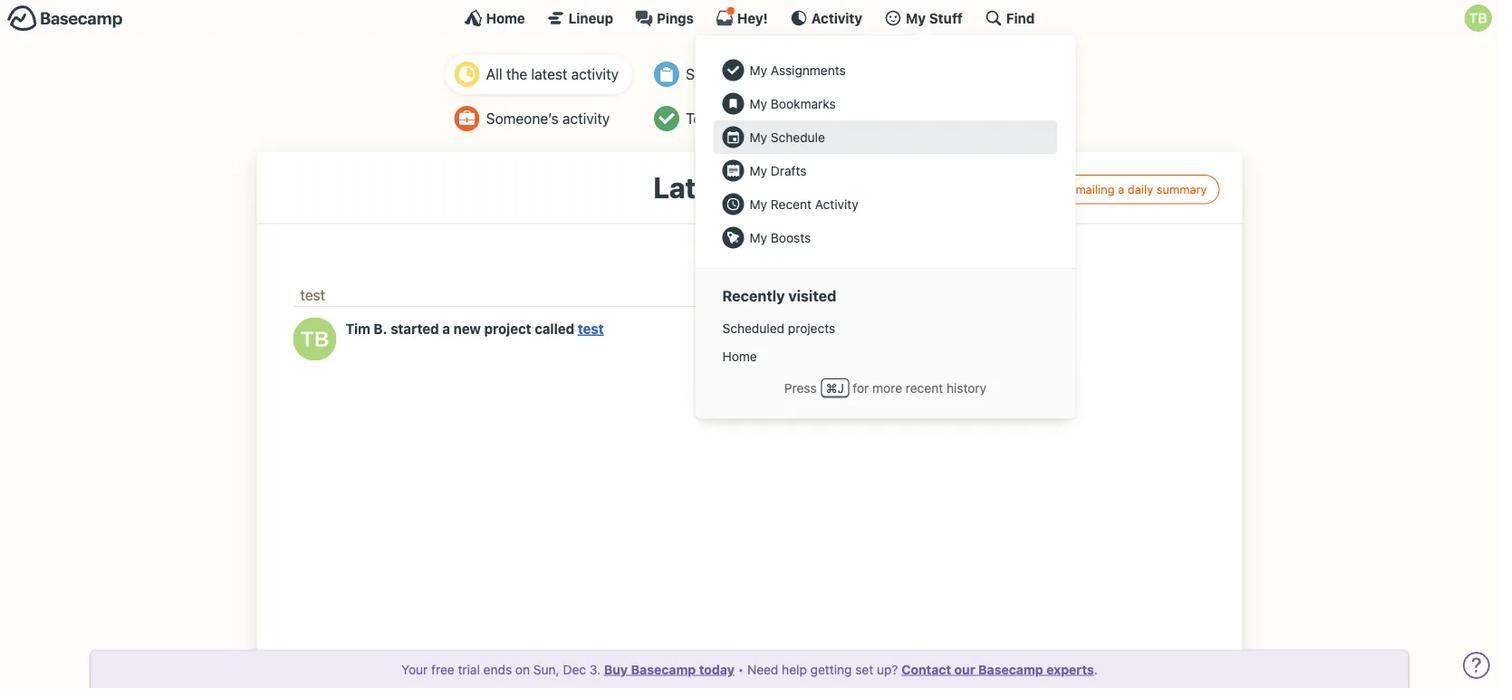Task type: describe. For each thing, give the bounding box(es) containing it.
emailing
[[1069, 183, 1115, 196]]

tim
[[346, 321, 371, 337]]

my drafts
[[750, 163, 807, 178]]

started
[[391, 321, 439, 337]]

all the latest activity link
[[446, 54, 633, 94]]

3.
[[590, 663, 601, 677]]

activity inside activity link
[[812, 10, 863, 26]]

my for my stuff
[[906, 10, 926, 26]]

completed
[[796, 110, 866, 127]]

daily
[[1128, 183, 1154, 196]]

pings
[[657, 10, 694, 26]]

recent
[[906, 381, 944, 395]]

my for my assignments
[[750, 63, 768, 77]]

lineup link
[[547, 9, 614, 27]]

someone's for someone's activity
[[486, 110, 559, 127]]

0 vertical spatial home link
[[465, 9, 525, 27]]

someone's assignments
[[686, 66, 845, 83]]

emailing a daily summary
[[1069, 183, 1208, 196]]

stuff
[[930, 10, 963, 26]]

schedule
[[771, 130, 826, 145]]

our
[[955, 663, 976, 677]]

my for my recent activity
[[750, 197, 768, 212]]

my for my bookmarks
[[750, 96, 768, 111]]

to-
[[686, 110, 709, 127]]

•
[[738, 663, 744, 677]]

free
[[432, 663, 455, 677]]

to-dos added & completed
[[686, 110, 866, 127]]

all the latest activity
[[486, 66, 619, 83]]

my drafts link
[[714, 154, 1058, 188]]

bookmarks
[[771, 96, 836, 111]]

my recent activity link
[[714, 188, 1058, 221]]

upcoming
[[933, 110, 1000, 127]]

today
[[699, 663, 735, 677]]

person report image
[[455, 106, 480, 131]]

pings button
[[635, 9, 694, 27]]

latest
[[532, 66, 568, 83]]

1 horizontal spatial test link
[[578, 321, 604, 337]]

your free trial ends on sun, dec  3. buy basecamp today • need help getting set up? contact our basecamp experts .
[[402, 663, 1098, 677]]

tim burton image inside main element
[[1466, 5, 1493, 32]]

scheduled
[[723, 321, 785, 336]]

my assignments link
[[714, 53, 1058, 87]]

drafts
[[771, 163, 807, 178]]

visited
[[789, 288, 837, 305]]

my schedule
[[750, 130, 826, 145]]

1 vertical spatial activity
[[563, 110, 610, 127]]

recently visited
[[723, 288, 837, 305]]

someone's for someone's assignments
[[686, 66, 759, 83]]

called
[[535, 321, 575, 337]]

my boosts
[[750, 230, 811, 245]]

added
[[737, 110, 778, 127]]

0 horizontal spatial test link
[[300, 287, 326, 304]]

boosts
[[771, 230, 811, 245]]

tim b. started a new project called test
[[346, 321, 604, 337]]

lineup
[[569, 10, 614, 26]]

help
[[782, 663, 807, 677]]

hey!
[[738, 10, 768, 26]]

my stuff button
[[885, 9, 963, 27]]

0 horizontal spatial a
[[443, 321, 450, 337]]

upcoming dates
[[933, 110, 1041, 127]]

upcoming dates link
[[892, 99, 1054, 139]]

assignments
[[762, 66, 845, 83]]

experts
[[1047, 663, 1095, 677]]

recently visited pages element
[[714, 315, 1058, 371]]

press
[[785, 381, 817, 395]]

scheduled projects
[[723, 321, 836, 336]]

my schedule link
[[714, 121, 1058, 154]]

for
[[853, 381, 869, 395]]

my bookmarks
[[750, 96, 836, 111]]

summary
[[1157, 183, 1208, 196]]

0 vertical spatial activity
[[572, 66, 619, 83]]

contact
[[902, 663, 952, 677]]

home inside recently visited pages element
[[723, 349, 757, 364]]

activity link
[[790, 9, 863, 27]]

need
[[748, 663, 779, 677]]

recent
[[771, 197, 812, 212]]



Task type: locate. For each thing, give the bounding box(es) containing it.
tim burton image
[[1466, 5, 1493, 32], [293, 318, 337, 361]]

my down added
[[750, 130, 768, 145]]

assignments
[[771, 63, 846, 77]]

someone's activity link
[[446, 99, 633, 139]]

dates
[[1004, 110, 1041, 127]]

j
[[838, 381, 845, 395]]

a inside emailing a daily summary button
[[1119, 183, 1125, 196]]

trial
[[458, 663, 480, 677]]

my inside my boosts link
[[750, 230, 768, 245]]

contact our basecamp experts link
[[902, 663, 1095, 677]]

buy
[[604, 663, 628, 677]]

all
[[486, 66, 503, 83]]

someone's assignments link
[[645, 54, 879, 94]]

a
[[1119, 183, 1125, 196], [443, 321, 450, 337]]

buy basecamp today link
[[604, 663, 735, 677]]

history
[[947, 381, 987, 395]]

my left the stuff
[[906, 10, 926, 26]]

someone's inside someone's assignments link
[[686, 66, 759, 83]]

todo image
[[654, 106, 680, 131]]

today
[[726, 248, 774, 268]]

0 horizontal spatial test
[[300, 287, 326, 304]]

hey! button
[[716, 6, 768, 27]]

my stuff element
[[714, 53, 1058, 255]]

new
[[454, 321, 481, 337]]

someone's inside someone's activity link
[[486, 110, 559, 127]]

basecamp right our
[[979, 663, 1044, 677]]

activity report image
[[455, 62, 480, 87]]

ends
[[484, 663, 512, 677]]

basecamp right 'buy'
[[631, 663, 696, 677]]

dos
[[709, 110, 733, 127]]

my inside my assignments link
[[750, 63, 768, 77]]

0 vertical spatial tim burton image
[[1466, 5, 1493, 32]]

1 horizontal spatial someone's
[[686, 66, 759, 83]]

my inside the 'my schedule' link
[[750, 130, 768, 145]]

recently
[[723, 288, 785, 305]]

someone's up dos
[[686, 66, 759, 83]]

1 horizontal spatial home link
[[714, 343, 1058, 371]]

reports image
[[901, 62, 927, 87]]

my up my bookmarks
[[750, 63, 768, 77]]

scheduled projects link
[[714, 315, 1058, 343]]

activity down all the latest activity
[[563, 110, 610, 127]]

my for my drafts
[[750, 163, 768, 178]]

0 horizontal spatial basecamp
[[631, 663, 696, 677]]

my inside my bookmarks link
[[750, 96, 768, 111]]

my inside my drafts link
[[750, 163, 768, 178]]

&
[[782, 110, 792, 127]]

dec
[[563, 663, 586, 677]]

a left daily
[[1119, 183, 1125, 196]]

1 vertical spatial tim burton image
[[293, 318, 337, 361]]

1 vertical spatial test
[[578, 321, 604, 337]]

home link
[[465, 9, 525, 27], [714, 343, 1058, 371]]

my stuff
[[906, 10, 963, 26]]

.
[[1095, 663, 1098, 677]]

8:28am element
[[702, 322, 741, 335]]

more
[[873, 381, 903, 395]]

someone's down the
[[486, 110, 559, 127]]

set
[[856, 663, 874, 677]]

up?
[[877, 663, 899, 677]]

find button
[[985, 9, 1035, 27]]

to-dos added & completed link
[[645, 99, 879, 139]]

1 horizontal spatial basecamp
[[979, 663, 1044, 677]]

my inside my stuff dropdown button
[[906, 10, 926, 26]]

0 horizontal spatial tim burton image
[[293, 318, 337, 361]]

1 horizontal spatial a
[[1119, 183, 1125, 196]]

1 horizontal spatial test
[[578, 321, 604, 337]]

1 vertical spatial home
[[723, 349, 757, 364]]

activity inside my recent activity link
[[815, 197, 859, 212]]

0 horizontal spatial home
[[486, 10, 525, 26]]

0 vertical spatial a
[[1119, 183, 1125, 196]]

my assignments
[[750, 63, 846, 77]]

my for my schedule
[[750, 130, 768, 145]]

getting
[[811, 663, 852, 677]]

latest
[[654, 170, 738, 205]]

on
[[516, 663, 530, 677]]

my bookmarks link
[[714, 87, 1058, 121]]

my
[[906, 10, 926, 26], [750, 63, 768, 77], [750, 96, 768, 111], [750, 130, 768, 145], [750, 163, 768, 178], [750, 197, 768, 212], [750, 230, 768, 245]]

latest activity
[[654, 170, 846, 205]]

a left new
[[443, 321, 450, 337]]

home up the
[[486, 10, 525, 26]]

1 vertical spatial home link
[[714, 343, 1058, 371]]

activity right "latest"
[[572, 66, 619, 83]]

0 vertical spatial home
[[486, 10, 525, 26]]

test
[[300, 287, 326, 304], [578, 321, 604, 337]]

the
[[507, 66, 528, 83]]

1 basecamp from the left
[[631, 663, 696, 677]]

switch accounts image
[[7, 5, 123, 33]]

1 horizontal spatial home
[[723, 349, 757, 364]]

my inside my recent activity link
[[750, 197, 768, 212]]

1 vertical spatial test link
[[578, 321, 604, 337]]

sun,
[[534, 663, 560, 677]]

my up today
[[750, 230, 768, 245]]

home down scheduled
[[723, 349, 757, 364]]

activity
[[812, 10, 863, 26], [744, 170, 846, 205], [815, 197, 859, 212]]

0 vertical spatial test
[[300, 287, 326, 304]]

projects
[[788, 321, 836, 336]]

test link
[[300, 287, 326, 304], [578, 321, 604, 337]]

my for my boosts
[[750, 230, 768, 245]]

my boosts link
[[714, 221, 1058, 255]]

0 horizontal spatial home link
[[465, 9, 525, 27]]

project
[[484, 321, 532, 337]]

⌘
[[826, 381, 838, 395]]

main element
[[0, 0, 1500, 419]]

assignment image
[[654, 62, 680, 87]]

someone's activity
[[486, 110, 610, 127]]

0 horizontal spatial someone's
[[486, 110, 559, 127]]

1 horizontal spatial tim burton image
[[1466, 5, 1493, 32]]

find
[[1007, 10, 1035, 26]]

home link up more
[[714, 343, 1058, 371]]

activity
[[572, 66, 619, 83], [563, 110, 610, 127]]

1 vertical spatial a
[[443, 321, 450, 337]]

0 vertical spatial test link
[[300, 287, 326, 304]]

0 vertical spatial someone's
[[686, 66, 759, 83]]

home
[[486, 10, 525, 26], [723, 349, 757, 364]]

someone's
[[686, 66, 759, 83], [486, 110, 559, 127]]

⌘ j for more recent history
[[826, 381, 987, 395]]

my down someone's assignments link
[[750, 96, 768, 111]]

b.
[[374, 321, 388, 337]]

emailing a daily summary button
[[1042, 175, 1220, 204]]

2 basecamp from the left
[[979, 663, 1044, 677]]

home link up all
[[465, 9, 525, 27]]

my left the recent
[[750, 197, 768, 212]]

schedule image
[[901, 106, 927, 131]]

my left drafts
[[750, 163, 768, 178]]

8:28am
[[702, 322, 741, 335]]

1 vertical spatial someone's
[[486, 110, 559, 127]]

your
[[402, 663, 428, 677]]

my recent activity
[[750, 197, 859, 212]]



Task type: vqa. For each thing, say whether or not it's contained in the screenshot.
MY STUFF dropdown button
yes



